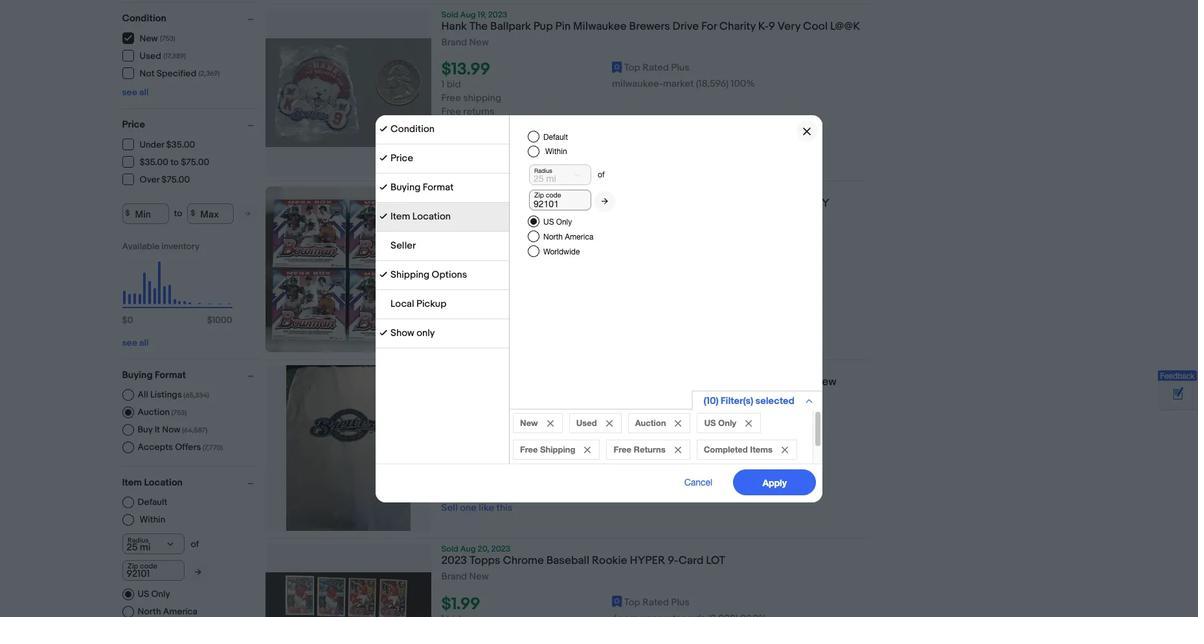 Task type: describe. For each thing, give the bounding box(es) containing it.
lot inside sold  aug 19, 2023 lot of 4 (four) 2021 bowman baseball trading cards mega boxes factory sealed brand new
[[442, 197, 460, 210]]

one inside view similar active items sell one like this
[[460, 502, 477, 515]]

2 vertical spatial only
[[151, 589, 170, 600]]

local
[[391, 298, 414, 310]]

2023 for $13.99
[[488, 10, 508, 20]]

within for apply within image
[[546, 147, 567, 156]]

north america link
[[122, 606, 198, 617]]

2023 for $1.99
[[491, 544, 511, 555]]

price tab
[[376, 144, 509, 173]]

see all button for price
[[122, 337, 149, 348]]

2 horizontal spatial only
[[719, 418, 737, 428]]

$75.00 inside over $75.00 link
[[161, 174, 190, 185]]

only
[[417, 327, 435, 339]]

buy
[[138, 424, 153, 435]]

apply button
[[734, 469, 816, 495]]

shipping inside 'shipping options' tab
[[391, 269, 430, 281]]

within for apply within filter image
[[140, 514, 165, 525]]

(753) for new
[[160, 34, 175, 43]]

(64,587)
[[182, 426, 208, 434]]

1000
[[212, 315, 232, 326]]

tab list containing condition
[[376, 115, 509, 348]]

ballpark
[[490, 20, 531, 33]]

active inside milwaukee-market (18,596) 100% free shipping free returns view similar active items sell one like this
[[496, 119, 523, 132]]

1 for $13.99
[[442, 79, 445, 91]]

free shipping free returns view similar active items sell one like this
[[442, 283, 550, 336]]

2023 topps chrome baseball rookie hyper 9-card lot link
[[442, 555, 868, 572]]

card
[[679, 555, 704, 568]]

(10) filter(s) selected button
[[692, 390, 823, 410]]

rookie
[[592, 555, 628, 568]]

(2,369)
[[199, 69, 220, 78]]

it
[[155, 424, 160, 435]]

default link
[[122, 497, 167, 508]]

3 view similar active items link from the top
[[442, 489, 550, 501]]

market for milwaukee-market (18,596) 100% free shipping
[[663, 447, 694, 460]]

1 horizontal spatial default
[[544, 132, 568, 142]]

sell one like this link for $13.99
[[442, 133, 513, 145]]

0 horizontal spatial us only
[[138, 589, 170, 600]]

items inside free shipping free returns view similar active items sell one like this
[[525, 310, 550, 322]]

1 vertical spatial default
[[138, 497, 167, 508]]

plus for $13.99
[[671, 62, 690, 74]]

see for condition
[[122, 86, 137, 98]]

plus for $1.99
[[671, 596, 690, 609]]

cancel button
[[670, 469, 727, 495]]

shipping options
[[391, 269, 467, 281]]

item location tab
[[376, 202, 509, 232]]

(7,770)
[[203, 443, 223, 452]]

(753) for auction
[[171, 408, 187, 417]]

price for price tab
[[391, 152, 413, 164]]

20,
[[478, 544, 490, 555]]

milwaukee- for milwaukee-market (18,596) 100% free shipping free returns view similar active items sell one like this
[[612, 78, 663, 90]]

milwaukee-market (18,596) 100% free shipping
[[442, 447, 755, 474]]

promo
[[541, 376, 574, 389]]

item for item location tab
[[391, 210, 410, 223]]

used for used
[[576, 418, 597, 428]]

buying for buying format 'dropdown button'
[[122, 369, 153, 381]]

milwaukee brewers promo sga blanket big huge 39" x 56" baseball brand new l@@k ! heading
[[442, 376, 837, 402]]

price button
[[122, 118, 259, 131]]

big
[[642, 376, 658, 389]]

1 horizontal spatial north
[[544, 232, 563, 241]]

sga
[[576, 376, 600, 389]]

sold  aug 19, 2023 hank the ballpark pup pin milwaukee brewers drive for charity k-9 very cool l@@k brand new
[[442, 10, 861, 49]]

remove filter - show only - completed items image
[[782, 447, 788, 453]]

$1.99
[[442, 594, 481, 615]]

(18,596) for milwaukee-market (18,596) 100% free shipping free returns view similar active items sell one like this
[[696, 78, 729, 90]]

shipping for milwaukee-market (18,596) 100% free shipping free returns view similar active items sell one like this
[[463, 92, 502, 104]]

1 for $79.99
[[442, 269, 445, 281]]

condition for condition tab
[[391, 123, 435, 135]]

l@@k inside "milwaukee brewers promo sga blanket big huge 39" x 56" baseball brand new l@@k !"
[[442, 389, 472, 402]]

items inside view similar active items sell one like this
[[525, 489, 550, 501]]

0 vertical spatial us
[[544, 217, 554, 226]]

sold for $1.99
[[442, 544, 459, 555]]

0 vertical spatial north america
[[544, 232, 594, 241]]

 (64,587) Items text field
[[180, 426, 208, 434]]

hank the ballpark pup pin milwaukee brewers drive for charity k-9 very cool l@@k link
[[442, 20, 868, 37]]

milwaukee brewers promo sga blanket big huge 39" x 56" baseball brand new l@@k !
[[442, 376, 837, 402]]

milwaukee brewers promo sga blanket big huge 39" x 56" baseball brand new l@@k ! image
[[286, 366, 410, 531]]

0 horizontal spatial north america
[[138, 606, 198, 617]]

1 vertical spatial to
[[174, 208, 182, 219]]

sell inside milwaukee-market (18,596) 100% free shipping free returns view similar active items sell one like this
[[442, 133, 458, 145]]

cancel
[[685, 477, 713, 488]]

used (17,389)
[[140, 51, 186, 62]]

!
[[474, 389, 477, 402]]

offers
[[175, 442, 201, 453]]

hank the ballpark pup pin milwaukee brewers drive for charity k-9 very cool l@@k heading
[[442, 20, 861, 33]]

active inside view similar active items sell one like this
[[496, 489, 523, 501]]

1 horizontal spatial only
[[556, 217, 572, 226]]

seller
[[391, 239, 416, 252]]

$35.00 to $75.00
[[140, 157, 209, 168]]

returns inside milwaukee-market (18,596) 100% free shipping free returns view similar active items sell one like this
[[463, 106, 495, 118]]

over $75.00
[[140, 174, 190, 185]]

shipping options tab
[[376, 261, 509, 290]]

pin
[[556, 20, 571, 33]]

hank the ballpark pup pin milwaukee brewers drive for charity k-9 very cool l@@k image
[[265, 38, 431, 147]]

56"
[[718, 376, 735, 389]]

milwaukee brewers promo sga blanket big huge 39" x 56" baseball brand new l@@k ! link
[[442, 376, 868, 406]]

buying format tab
[[376, 173, 509, 202]]

items
[[750, 444, 773, 454]]

4
[[480, 197, 486, 210]]

of for apply within filter image
[[191, 539, 199, 550]]

similar inside milwaukee-market (18,596) 100% free shipping free returns view similar active items sell one like this
[[465, 119, 494, 132]]

view inside milwaukee-market (18,596) 100% free shipping free returns view similar active items sell one like this
[[442, 119, 463, 132]]

selected
[[756, 395, 795, 407]]

top rated plus for $13.99
[[624, 62, 690, 74]]

0 vertical spatial to
[[170, 157, 179, 168]]

condition for condition dropdown button
[[122, 12, 166, 24]]

milwaukee-market (18,596) 100% free shipping free returns view similar active items sell one like this
[[442, 78, 755, 145]]

(65,334)
[[184, 391, 209, 399]]

39"
[[691, 376, 707, 389]]

top for $1.99
[[624, 596, 641, 609]]

Minimum Value in $ text field
[[122, 203, 169, 224]]

pup
[[534, 20, 553, 33]]

completed items
[[704, 444, 773, 454]]

condition button
[[122, 12, 259, 24]]

filter applied image for condition
[[380, 125, 387, 132]]

view inside free shipping free returns view similar active items sell one like this
[[442, 310, 463, 322]]

milwaukee- for milwaukee-market (18,596) 100% free shipping
[[612, 447, 663, 460]]

hank
[[442, 20, 467, 33]]

new (753)
[[140, 33, 175, 44]]

worldwide
[[544, 247, 580, 256]]

1 vertical spatial shipping
[[540, 444, 576, 454]]

blanket
[[602, 376, 640, 389]]

Maximum Value in $ text field
[[187, 203, 234, 224]]

sealed
[[442, 211, 481, 224]]

1 bid for $13.99
[[442, 79, 461, 91]]

$13.99
[[442, 60, 491, 80]]

remove filter - condition - used image
[[606, 420, 613, 427]]

item location for item location dropdown button
[[122, 477, 183, 489]]

lot of 4 (four) 2021 bowman baseball trading cards mega boxes factory sealed link
[[442, 197, 868, 227]]

new inside "milwaukee brewers promo sga blanket big huge 39" x 56" baseball brand new l@@k !"
[[814, 376, 837, 389]]

show
[[391, 327, 415, 339]]

returns
[[634, 444, 666, 454]]

one inside milwaukee-market (18,596) 100% free shipping free returns view similar active items sell one like this
[[460, 133, 477, 145]]

brewers inside sold  aug 19, 2023 hank the ballpark pup pin milwaukee brewers drive for charity k-9 very cool l@@k brand new
[[629, 20, 670, 33]]

2 horizontal spatial us only
[[704, 418, 737, 428]]

available
[[122, 241, 160, 252]]

top rated plus for $1.99
[[624, 596, 690, 609]]

(17,389)
[[163, 52, 186, 60]]

item location button
[[122, 477, 259, 489]]

pickup
[[417, 298, 447, 310]]

bid for $79.99
[[447, 269, 461, 281]]

2023 left "topps"
[[442, 555, 467, 568]]

cool
[[803, 20, 828, 33]]

very
[[778, 20, 801, 33]]

this inside free shipping free returns view similar active items sell one like this
[[497, 323, 513, 336]]

under
[[140, 139, 164, 150]]

hyper
[[630, 555, 665, 568]]

sell inside free shipping free returns view similar active items sell one like this
[[442, 323, 458, 336]]

free inside milwaukee-market (18,596) 100% free shipping
[[442, 462, 461, 474]]

filter applied image
[[380, 329, 387, 337]]

aug for $13.99
[[460, 10, 476, 20]]

of
[[463, 197, 477, 210]]

all listings (65,334)
[[138, 389, 209, 400]]

rated for $13.99
[[643, 62, 669, 74]]

bowman
[[552, 197, 595, 210]]

buying format button
[[122, 369, 259, 381]]

k-
[[758, 20, 769, 33]]

the
[[470, 20, 488, 33]]

remove filter - condition - new image
[[547, 420, 554, 427]]

now
[[162, 424, 180, 435]]

market for milwaukee-market (18,596) 100% free shipping free returns view similar active items sell one like this
[[663, 78, 694, 90]]

auction for auction (753)
[[138, 407, 170, 418]]

sold  aug 19, 2023 lot of 4 (four) 2021 bowman baseball trading cards mega boxes factory sealed brand new
[[442, 187, 830, 239]]

cards
[[683, 197, 714, 210]]

available inventory
[[122, 241, 200, 252]]

2 plus from the top
[[671, 431, 690, 443]]

2 top from the top
[[624, 431, 641, 443]]

similar inside free shipping free returns view similar active items sell one like this
[[465, 310, 494, 322]]

shipping for milwaukee-market (18,596) 100% free shipping
[[463, 462, 502, 474]]



Task type: locate. For each thing, give the bounding box(es) containing it.
0 vertical spatial buying format
[[391, 181, 454, 193]]

1 vertical spatial lot
[[706, 555, 726, 568]]

like inside free shipping free returns view similar active items sell one like this
[[479, 323, 494, 336]]

19, right of
[[478, 187, 486, 197]]

19,
[[478, 10, 486, 20], [478, 187, 486, 197]]

1 horizontal spatial within
[[546, 147, 567, 156]]

within down default link
[[140, 514, 165, 525]]

0 vertical spatial 19,
[[478, 10, 486, 20]]

2023 inside sold  aug 19, 2023 hank the ballpark pup pin milwaukee brewers drive for charity k-9 very cool l@@k brand new
[[488, 10, 508, 20]]

milwaukee- down sold  aug 19, 2023 hank the ballpark pup pin milwaukee brewers drive for charity k-9 very cool l@@k brand new
[[612, 78, 663, 90]]

trading
[[643, 197, 681, 210]]

2 (18,596) from the top
[[696, 447, 729, 460]]

all
[[139, 86, 149, 98], [139, 337, 149, 348]]

1 vertical spatial like
[[479, 323, 494, 336]]

1 horizontal spatial us only
[[544, 217, 572, 226]]

buying format down price tab
[[391, 181, 454, 193]]

filter applied image for shipping options
[[380, 270, 387, 278]]

1 see from the top
[[122, 86, 137, 98]]

(18,596) inside milwaukee-market (18,596) 100% free shipping free returns view similar active items sell one like this
[[696, 78, 729, 90]]

sell one like this link up the buying format tab at the top of the page
[[442, 133, 513, 145]]

show only
[[391, 327, 435, 339]]

see all down 0 at the bottom left
[[122, 337, 149, 348]]

see all button
[[122, 86, 149, 98], [122, 337, 149, 348]]

0 vertical spatial price
[[122, 118, 145, 131]]

$35.00 up over $75.00 link
[[140, 157, 168, 168]]

similar inside view similar active items sell one like this
[[465, 489, 494, 501]]

item up default link
[[122, 477, 142, 489]]

us only link
[[122, 589, 170, 600]]

2 see all button from the top
[[122, 337, 149, 348]]

brewers inside "milwaukee brewers promo sga blanket big huge 39" x 56" baseball brand new l@@k !"
[[498, 376, 539, 389]]

2023 right 20,
[[491, 544, 511, 555]]

2 1 bid from the top
[[442, 269, 461, 281]]

1 vertical spatial location
[[144, 477, 183, 489]]

like up the 4
[[479, 133, 494, 145]]

1 top from the top
[[624, 62, 641, 74]]

1 bid from the top
[[447, 79, 461, 91]]

similar right pickup
[[465, 310, 494, 322]]

aug for $79.99
[[460, 187, 476, 197]]

condition up price tab
[[391, 123, 435, 135]]

free returns
[[614, 444, 666, 454]]

condition tab
[[376, 115, 509, 144]]

buying format inside tab
[[391, 181, 454, 193]]

like inside milwaukee-market (18,596) 100% free shipping free returns view similar active items sell one like this
[[479, 133, 494, 145]]

filter applied image inside the buying format tab
[[380, 183, 387, 191]]

within up bowman
[[546, 147, 567, 156]]

all for condition
[[139, 86, 149, 98]]

0 vertical spatial view similar active items link
[[442, 119, 550, 132]]

$79.99
[[442, 250, 492, 270]]

2 vertical spatial like
[[479, 502, 494, 515]]

2 see all from the top
[[122, 337, 149, 348]]

north inside north america link
[[138, 606, 161, 617]]

sold
[[442, 10, 459, 20], [442, 187, 459, 197], [442, 544, 459, 555]]

0 vertical spatial see all
[[122, 86, 149, 98]]

brewers
[[629, 20, 670, 33], [498, 376, 539, 389]]

north america up worldwide
[[544, 232, 594, 241]]

1 vertical spatial brewers
[[498, 376, 539, 389]]

format down price tab
[[423, 181, 454, 193]]

only up north america link
[[151, 589, 170, 600]]

1 view from the top
[[442, 119, 463, 132]]

1 sell one like this link from the top
[[442, 133, 513, 145]]

3 shipping from the top
[[463, 462, 502, 474]]

north
[[544, 232, 563, 241], [138, 606, 161, 617]]

l@@k inside sold  aug 19, 2023 hank the ballpark pup pin milwaukee brewers drive for charity k-9 very cool l@@k brand new
[[830, 20, 861, 33]]

only down bowman
[[556, 217, 572, 226]]

2023 for $79.99
[[488, 187, 508, 197]]

0 horizontal spatial price
[[122, 118, 145, 131]]

2 vertical spatial top
[[624, 596, 641, 609]]

0 vertical spatial north
[[544, 232, 563, 241]]

condition up new (753)
[[122, 12, 166, 24]]

19, for $79.99
[[478, 187, 486, 197]]

to right minimum value in $ text box
[[174, 208, 182, 219]]

sell one like this link up 20,
[[442, 502, 513, 515]]

1 vertical spatial sell
[[442, 323, 458, 336]]

2 returns from the top
[[463, 296, 495, 309]]

specified
[[157, 68, 196, 79]]

1 active from the top
[[496, 119, 523, 132]]

1 vertical spatial baseball
[[737, 376, 780, 389]]

1 horizontal spatial condition
[[391, 123, 435, 135]]

0 vertical spatial top rated plus
[[624, 62, 690, 74]]

2023 topps chrome baseball rookie hyper 9-card lot image
[[265, 573, 431, 617]]

aug inside "sold  aug 20, 2023 2023 topps chrome baseball rookie hyper 9-card lot brand new"
[[460, 544, 476, 555]]

2 vertical spatial items
[[525, 489, 550, 501]]

1 see all button from the top
[[122, 86, 149, 98]]

filter applied image for buying format
[[380, 183, 387, 191]]

see all down not
[[122, 86, 149, 98]]

1 filter applied image from the top
[[380, 125, 387, 132]]

buying inside tab
[[391, 181, 421, 193]]

baseball inside "milwaukee brewers promo sga blanket big huge 39" x 56" baseball brand new l@@k !"
[[737, 376, 780, 389]]

remove filter - show only - free returns image
[[675, 447, 681, 453]]

bid
[[447, 79, 461, 91], [447, 269, 461, 281]]

north down "us only" link
[[138, 606, 161, 617]]

3 similar from the top
[[465, 489, 494, 501]]

1 vertical spatial (753)
[[171, 408, 187, 417]]

1 vertical spatial plus
[[671, 431, 690, 443]]

show only tab
[[376, 319, 509, 348]]

0 vertical spatial shipping
[[391, 269, 430, 281]]

sell one like this link
[[442, 133, 513, 145], [442, 323, 513, 336], [442, 502, 513, 515]]

used up not
[[140, 51, 161, 62]]

1 sell from the top
[[442, 133, 458, 145]]

within
[[546, 147, 567, 156], [140, 514, 165, 525]]

filter applied image for price
[[380, 154, 387, 162]]

1 vertical spatial within
[[140, 514, 165, 525]]

$75.00 inside $35.00 to $75.00 link
[[181, 157, 209, 168]]

one right only
[[460, 323, 477, 336]]

baseball inside "sold  aug 20, 2023 2023 topps chrome baseball rookie hyper 9-card lot brand new"
[[547, 555, 590, 568]]

item inside tab
[[391, 210, 410, 223]]

0 vertical spatial aug
[[460, 10, 476, 20]]

price
[[122, 118, 145, 131], [391, 152, 413, 164]]

top rated plus down 2023 topps chrome baseball rookie hyper 9-card lot link
[[624, 596, 690, 609]]

filter(s)
[[721, 395, 754, 407]]

0 vertical spatial see all button
[[122, 86, 149, 98]]

sold for $79.99
[[442, 187, 459, 197]]

us down the 2021
[[544, 217, 554, 226]]

over $75.00 link
[[122, 173, 191, 185]]

2 active from the top
[[496, 310, 523, 322]]

2 like from the top
[[479, 323, 494, 336]]

2 see from the top
[[122, 337, 137, 348]]

sold left the
[[442, 10, 459, 20]]

1 vertical spatial used
[[576, 418, 597, 428]]

us up north america link
[[138, 589, 149, 600]]

1 1 bid from the top
[[442, 79, 461, 91]]

baseball for trading
[[598, 197, 641, 210]]

1 shipping from the top
[[463, 92, 502, 104]]

2 horizontal spatial baseball
[[737, 376, 780, 389]]

1 vertical spatial view
[[442, 310, 463, 322]]

1 bid for $79.99
[[442, 269, 461, 281]]

0 vertical spatial item location
[[391, 210, 451, 223]]

location inside item location tab
[[413, 210, 451, 223]]

3 filter applied image from the top
[[380, 183, 387, 191]]

market down drive
[[663, 78, 694, 90]]

charity
[[720, 20, 756, 33]]

location down the buying format tab at the top of the page
[[413, 210, 451, 223]]

all
[[138, 389, 148, 400]]

see all button down not
[[122, 86, 149, 98]]

5 filter applied image from the top
[[380, 270, 387, 278]]

2 vertical spatial sold
[[442, 544, 459, 555]]

0 vertical spatial this
[[497, 133, 513, 145]]

brand inside "milwaukee brewers promo sga blanket big huge 39" x 56" baseball brand new l@@k !"
[[783, 376, 812, 389]]

1 vertical spatial rated
[[643, 431, 669, 443]]

active inside free shipping free returns view similar active items sell one like this
[[496, 310, 523, 322]]

3 sell from the top
[[442, 502, 458, 515]]

$35.00 to $75.00 link
[[122, 156, 210, 168]]

remove filter - buying format - auction image
[[675, 420, 682, 427]]

2 shipping from the top
[[463, 283, 502, 295]]

1 items from the top
[[525, 119, 550, 132]]

$75.00 down $35.00 to $75.00
[[161, 174, 190, 185]]

used inside dialog
[[576, 418, 597, 428]]

3 this from the top
[[497, 502, 513, 515]]

returns inside free shipping free returns view similar active items sell one like this
[[463, 296, 495, 309]]

2 market from the top
[[663, 447, 694, 460]]

0 vertical spatial used
[[140, 51, 161, 62]]

100% inside milwaukee-market (18,596) 100% free shipping free returns view similar active items sell one like this
[[731, 78, 755, 90]]

all for price
[[139, 337, 149, 348]]

item location for item location tab
[[391, 210, 451, 223]]

0 vertical spatial 100%
[[731, 78, 755, 90]]

to down under $35.00
[[170, 157, 179, 168]]

milwaukee- left the remove filter - show only - free returns icon
[[612, 447, 663, 460]]

mega
[[717, 197, 745, 210]]

1 vertical spatial top
[[624, 431, 641, 443]]

1 this from the top
[[497, 133, 513, 145]]

baseball left trading
[[598, 197, 641, 210]]

2 vertical spatial rated
[[643, 596, 669, 609]]

3 items from the top
[[525, 489, 550, 501]]

0 horizontal spatial auction
[[138, 407, 170, 418]]

location for item location dropdown button
[[144, 477, 183, 489]]

shipping down $79.99
[[463, 283, 502, 295]]

sold inside sold  aug 19, 2023 lot of 4 (four) 2021 bowman baseball trading cards mega boxes factory sealed brand new
[[442, 187, 459, 197]]

0 vertical spatial active
[[496, 119, 523, 132]]

1 horizontal spatial l@@k
[[830, 20, 861, 33]]

0 vertical spatial top
[[624, 62, 641, 74]]

only
[[556, 217, 572, 226], [719, 418, 737, 428], [151, 589, 170, 600]]

aug
[[460, 10, 476, 20], [460, 187, 476, 197], [460, 544, 476, 555]]

2 bid from the top
[[447, 269, 461, 281]]

milwaukee
[[573, 20, 627, 33], [442, 376, 495, 389]]

similar up price tab
[[465, 119, 494, 132]]

1 vertical spatial $35.00
[[140, 157, 168, 168]]

100% for milwaukee-market (18,596) 100% free shipping free returns view similar active items sell one like this
[[731, 78, 755, 90]]

see all button for condition
[[122, 86, 149, 98]]

view similar active items link for $13.99
[[442, 119, 550, 132]]

9-
[[668, 555, 679, 568]]

2 all from the top
[[139, 337, 149, 348]]

1 milwaukee- from the top
[[612, 78, 663, 90]]

see all button down 0 at the bottom left
[[122, 337, 149, 348]]

format for buying format 'dropdown button'
[[155, 369, 186, 381]]

lot inside "sold  aug 20, 2023 2023 topps chrome baseball rookie hyper 9-card lot brand new"
[[706, 555, 726, 568]]

1 plus from the top
[[671, 62, 690, 74]]

brand inside sold  aug 19, 2023 hank the ballpark pup pin milwaukee brewers drive for charity k-9 very cool l@@k brand new
[[442, 36, 467, 49]]

local pickup
[[391, 298, 447, 310]]

1 like from the top
[[479, 133, 494, 145]]

one up "topps"
[[460, 502, 477, 515]]

1 all from the top
[[139, 86, 149, 98]]

used left remove filter - condition - used image
[[576, 418, 597, 428]]

sell inside view similar active items sell one like this
[[442, 502, 458, 515]]

1 horizontal spatial used
[[576, 418, 597, 428]]

(753) inside the auction (753)
[[171, 408, 187, 417]]

returns down the options
[[463, 296, 495, 309]]

filter applied image inside price tab
[[380, 154, 387, 162]]

2 100% from the top
[[731, 447, 755, 460]]

lot
[[442, 197, 460, 210], [706, 555, 726, 568]]

sold inside "sold  aug 20, 2023 2023 topps chrome baseball rookie hyper 9-card lot brand new"
[[442, 544, 459, 555]]

(10)
[[704, 395, 719, 407]]

this inside view similar active items sell one like this
[[497, 502, 513, 515]]

0 vertical spatial milwaukee-
[[612, 78, 663, 90]]

new inside "sold  aug 20, 2023 2023 topps chrome baseball rookie hyper 9-card lot brand new"
[[469, 571, 489, 583]]

1 vertical spatial america
[[163, 606, 198, 617]]

19, for $13.99
[[478, 10, 486, 20]]

1 vertical spatial top rated plus
[[624, 431, 690, 443]]

baseball for brand
[[737, 376, 780, 389]]

shipping down seller
[[391, 269, 430, 281]]

accepts
[[138, 442, 173, 453]]

1 horizontal spatial format
[[423, 181, 454, 193]]

free shipping
[[520, 444, 576, 454]]

100% for milwaukee-market (18,596) 100% free shipping
[[731, 447, 755, 460]]

sold for $13.99
[[442, 10, 459, 20]]

auction
[[138, 407, 170, 418], [635, 418, 666, 428]]

auction (753)
[[138, 407, 187, 418]]

(18,596) up cancel button
[[696, 447, 729, 460]]

1 vertical spatial price
[[391, 152, 413, 164]]

format for the buying format tab at the top of the page
[[423, 181, 454, 193]]

(753) up used (17,389)
[[160, 34, 175, 43]]

1 vertical spatial l@@k
[[442, 389, 472, 402]]

dialog containing condition
[[0, 0, 1199, 617]]

1 horizontal spatial north america
[[544, 232, 594, 241]]

factory
[[781, 197, 830, 210]]

buying down price tab
[[391, 181, 421, 193]]

free
[[442, 92, 461, 104], [442, 106, 461, 118], [442, 283, 461, 295], [442, 296, 461, 309], [520, 444, 538, 454], [614, 444, 632, 454], [442, 462, 461, 474]]

listings
[[150, 389, 182, 400]]

like up 20,
[[479, 502, 494, 515]]

price down condition tab
[[391, 152, 413, 164]]

2021
[[527, 197, 549, 210]]

location
[[413, 210, 451, 223], [144, 477, 183, 489]]

0 vertical spatial 1
[[442, 79, 445, 91]]

3 active from the top
[[496, 489, 523, 501]]

drive
[[673, 20, 699, 33]]

plus up the remove filter - show only - free returns icon
[[671, 431, 690, 443]]

1 vertical spatial shipping
[[463, 283, 502, 295]]

0 horizontal spatial location
[[144, 477, 183, 489]]

1 bid
[[442, 79, 461, 91], [442, 269, 461, 281]]

apply within filter image
[[195, 568, 201, 576]]

boxes
[[748, 197, 779, 210]]

2 sell one like this link from the top
[[442, 323, 513, 336]]

3 view from the top
[[442, 489, 463, 501]]

buying up the all
[[122, 369, 153, 381]]

1
[[442, 79, 445, 91], [442, 269, 445, 281]]

0 vertical spatial 1 bid
[[442, 79, 461, 91]]

this inside milwaukee-market (18,596) 100% free shipping free returns view similar active items sell one like this
[[497, 133, 513, 145]]

3 top from the top
[[624, 596, 641, 609]]

america inside north america link
[[163, 606, 198, 617]]

1 vertical spatial market
[[663, 447, 694, 460]]

shipping up view similar active items sell one like this
[[463, 462, 502, 474]]

$35.00 up $35.00 to $75.00
[[166, 139, 195, 150]]

1 19, from the top
[[478, 10, 486, 20]]

under $35.00 link
[[122, 138, 196, 150]]

filter applied image inside condition tab
[[380, 125, 387, 132]]

$75.00
[[181, 157, 209, 168], [161, 174, 190, 185]]

market inside milwaukee-market (18,596) 100% free shipping free returns view similar active items sell one like this
[[663, 78, 694, 90]]

of for apply within image
[[598, 170, 605, 179]]

items inside milwaukee-market (18,596) 100% free shipping free returns view similar active items sell one like this
[[525, 119, 550, 132]]

0 horizontal spatial milwaukee
[[442, 376, 495, 389]]

2 one from the top
[[460, 323, 477, 336]]

1 horizontal spatial location
[[413, 210, 451, 223]]

1 top rated plus from the top
[[624, 62, 690, 74]]

plus down 9-
[[671, 596, 690, 609]]

1 vertical spatial active
[[496, 310, 523, 322]]

lot up sealed
[[442, 197, 460, 210]]

accepts offers (7,770)
[[138, 442, 223, 453]]

aug inside sold  aug 19, 2023 lot of 4 (four) 2021 bowman baseball trading cards mega boxes factory sealed brand new
[[460, 187, 476, 197]]

condition inside condition tab
[[391, 123, 435, 135]]

0
[[127, 315, 133, 326]]

similar
[[465, 119, 494, 132], [465, 310, 494, 322], [465, 489, 494, 501]]

view similar active items link up price tab
[[442, 119, 550, 132]]

buying format up the all
[[122, 369, 186, 381]]

to
[[170, 157, 179, 168], [174, 208, 182, 219]]

1 rated from the top
[[643, 62, 669, 74]]

one inside free shipping free returns view similar active items sell one like this
[[460, 323, 477, 336]]

shipping inside milwaukee-market (18,596) 100% free shipping free returns view similar active items sell one like this
[[463, 92, 502, 104]]

apply within image
[[602, 197, 608, 205]]

location for item location tab
[[413, 210, 451, 223]]

2 top rated plus from the top
[[624, 431, 690, 443]]

1 vertical spatial of
[[191, 539, 199, 550]]

america up worldwide
[[565, 232, 594, 241]]

lot of 4 (four) 2021 bowman baseball trading cards mega boxes factory sealed image
[[265, 187, 431, 352]]

0 horizontal spatial lot
[[442, 197, 460, 210]]

2 items from the top
[[525, 310, 550, 322]]

0 horizontal spatial buying
[[122, 369, 153, 381]]

price up under
[[122, 118, 145, 131]]

milwaukee- inside milwaukee-market (18,596) 100% free shipping free returns view similar active items sell one like this
[[612, 78, 663, 90]]

milwaukee- inside milwaukee-market (18,596) 100% free shipping
[[612, 447, 663, 460]]

2 milwaukee- from the top
[[612, 447, 663, 460]]

over
[[140, 174, 159, 185]]

2 sell from the top
[[442, 323, 458, 336]]

4 filter applied image from the top
[[380, 212, 387, 220]]

0 vertical spatial returns
[[463, 106, 495, 118]]

19, inside sold  aug 19, 2023 lot of 4 (four) 2021 bowman baseball trading cards mega boxes factory sealed brand new
[[478, 187, 486, 197]]

us down (10)
[[704, 418, 716, 428]]

3 top rated plus from the top
[[624, 596, 690, 609]]

1 vertical spatial us
[[704, 418, 716, 428]]

us only down (10)
[[704, 418, 737, 428]]

us only
[[544, 217, 572, 226], [704, 418, 737, 428], [138, 589, 170, 600]]

auction up returns
[[635, 418, 666, 428]]

not specified (2,369)
[[140, 68, 220, 79]]

1 horizontal spatial shipping
[[540, 444, 576, 454]]

brewers left promo
[[498, 376, 539, 389]]

market inside milwaukee-market (18,596) 100% free shipping
[[663, 447, 694, 460]]

None text field
[[529, 190, 592, 210], [122, 560, 184, 581], [529, 190, 592, 210], [122, 560, 184, 581]]

sold left of
[[442, 187, 459, 197]]

rated up returns
[[643, 431, 669, 443]]

0 vertical spatial brewers
[[629, 20, 670, 33]]

sold left 20,
[[442, 544, 459, 555]]

under $35.00
[[140, 139, 195, 150]]

100%
[[731, 78, 755, 90], [731, 447, 755, 460]]

1 100% from the top
[[731, 78, 755, 90]]

milwaukee inside "milwaukee brewers promo sga blanket big huge 39" x 56" baseball brand new l@@k !"
[[442, 376, 495, 389]]

like right only
[[479, 323, 494, 336]]

brand up $1.99
[[442, 571, 467, 583]]

shipping inside free shipping free returns view similar active items sell one like this
[[463, 283, 502, 295]]

1 vertical spatial returns
[[463, 296, 495, 309]]

1 vertical spatial milwaukee
[[442, 376, 495, 389]]

(10) filter(s) selected
[[704, 395, 795, 407]]

item up seller
[[391, 210, 410, 223]]

1 view similar active items link from the top
[[442, 119, 550, 132]]

1 up condition tab
[[442, 79, 445, 91]]

north america down "us only" link
[[138, 606, 198, 617]]

1 vertical spatial buying
[[122, 369, 153, 381]]

item location up default link
[[122, 477, 183, 489]]

lot of 4 (four) 2021 bowman baseball trading cards mega boxes factory sealed heading
[[442, 197, 830, 224]]

2 this from the top
[[497, 323, 513, 336]]

brand up selected
[[783, 376, 812, 389]]

price inside tab
[[391, 152, 413, 164]]

auction for auction
[[635, 418, 666, 428]]

2 aug from the top
[[460, 187, 476, 197]]

1 horizontal spatial america
[[565, 232, 594, 241]]

x
[[710, 376, 715, 389]]

buying format for the buying format tab at the top of the page
[[391, 181, 454, 193]]

aug left ballpark
[[460, 10, 476, 20]]

view similar active items sell one like this
[[442, 489, 550, 515]]

0 vertical spatial view
[[442, 119, 463, 132]]

new inside dialog
[[520, 418, 538, 428]]

2 view similar active items link from the top
[[442, 310, 550, 322]]

condition
[[122, 12, 166, 24], [391, 123, 435, 135]]

for
[[702, 20, 717, 33]]

sell one like this link for $79.99
[[442, 323, 513, 336]]

like
[[479, 133, 494, 145], [479, 323, 494, 336], [479, 502, 494, 515]]

(753) inside new (753)
[[160, 34, 175, 43]]

brand down sealed
[[442, 227, 467, 239]]

3 rated from the top
[[643, 596, 669, 609]]

tab list
[[376, 115, 509, 348]]

1 see all from the top
[[122, 86, 149, 98]]

brand inside sold  aug 19, 2023 lot of 4 (four) 2021 bowman baseball trading cards mega boxes factory sealed brand new
[[442, 227, 467, 239]]

all up the all
[[139, 337, 149, 348]]

view similar active items link down the options
[[442, 310, 550, 322]]

plus down drive
[[671, 62, 690, 74]]

aug left 20,
[[460, 544, 476, 555]]

milwaukee up !
[[442, 376, 495, 389]]

america down "us only" link
[[163, 606, 198, 617]]

aug inside sold  aug 19, 2023 hank the ballpark pup pin milwaukee brewers drive for charity k-9 very cool l@@k brand new
[[460, 10, 476, 20]]

similar up 20,
[[465, 489, 494, 501]]

2 vertical spatial similar
[[465, 489, 494, 501]]

1 horizontal spatial milwaukee
[[573, 20, 627, 33]]

0 horizontal spatial used
[[140, 51, 161, 62]]

1 returns from the top
[[463, 106, 495, 118]]

aug for $1.99
[[460, 544, 476, 555]]

2 sold from the top
[[442, 187, 459, 197]]

item location inside item location tab
[[391, 210, 451, 223]]

feedback
[[1161, 372, 1195, 381]]

baseball inside sold  aug 19, 2023 lot of 4 (four) 2021 bowman baseball trading cards mega boxes factory sealed brand new
[[598, 197, 641, 210]]

l@@k left !
[[442, 389, 472, 402]]

0 vertical spatial rated
[[643, 62, 669, 74]]

item location up seller
[[391, 210, 451, 223]]

see for price
[[122, 337, 137, 348]]

new inside sold  aug 19, 2023 hank the ballpark pup pin milwaukee brewers drive for charity k-9 very cool l@@k brand new
[[469, 36, 489, 49]]

0 vertical spatial buying
[[391, 181, 421, 193]]

remove filter - item location - us only image
[[746, 420, 752, 427]]

format inside the buying format tab
[[423, 181, 454, 193]]

(18,596) down for
[[696, 78, 729, 90]]

view similar active items link for $79.99
[[442, 310, 550, 322]]

2 rated from the top
[[643, 431, 669, 443]]

3 plus from the top
[[671, 596, 690, 609]]

2023 topps chrome baseball rookie hyper 9-card lot heading
[[442, 555, 726, 568]]

2023 inside sold  aug 19, 2023 lot of 4 (four) 2021 bowman baseball trading cards mega boxes factory sealed brand new
[[488, 187, 508, 197]]

3 like from the top
[[479, 502, 494, 515]]

3 aug from the top
[[460, 544, 476, 555]]

shipping
[[463, 92, 502, 104], [463, 283, 502, 295], [463, 462, 502, 474]]

3 one from the top
[[460, 502, 477, 515]]

3 sold from the top
[[442, 544, 459, 555]]

brand down 'hank'
[[442, 36, 467, 49]]

top for $13.99
[[624, 62, 641, 74]]

1 sold from the top
[[442, 10, 459, 20]]

us only up north america link
[[138, 589, 170, 600]]

0 vertical spatial only
[[556, 217, 572, 226]]

1 vertical spatial buying format
[[122, 369, 186, 381]]

baseball
[[598, 197, 641, 210], [737, 376, 780, 389], [547, 555, 590, 568]]

shipping inside milwaukee-market (18,596) 100% free shipping
[[463, 462, 502, 474]]

buying for the buying format tab at the top of the page
[[391, 181, 421, 193]]

sold  aug 20, 2023 2023 topps chrome baseball rookie hyper 9-card lot brand new
[[442, 544, 726, 583]]

like inside view similar active items sell one like this
[[479, 502, 494, 515]]

1 market from the top
[[663, 78, 694, 90]]

1 one from the top
[[460, 133, 477, 145]]

sell
[[442, 133, 458, 145], [442, 323, 458, 336], [442, 502, 458, 515]]

remove filter - shipping options - free shipping image
[[585, 447, 591, 453]]

0 vertical spatial plus
[[671, 62, 690, 74]]

used for used (17,389)
[[140, 51, 161, 62]]

sold inside sold  aug 19, 2023 hank the ballpark pup pin milwaukee brewers drive for charity k-9 very cool l@@k brand new
[[442, 10, 459, 20]]

2 filter applied image from the top
[[380, 154, 387, 162]]

lot right card
[[706, 555, 726, 568]]

(753)
[[160, 34, 175, 43], [171, 408, 187, 417]]

0 vertical spatial items
[[525, 119, 550, 132]]

100% down remove filter - item location - us only icon
[[731, 447, 755, 460]]

l@@k
[[830, 20, 861, 33], [442, 389, 472, 402]]

1 vertical spatial one
[[460, 323, 477, 336]]

3 sell one like this link from the top
[[442, 502, 513, 515]]

2 similar from the top
[[465, 310, 494, 322]]

0 vertical spatial $75.00
[[181, 157, 209, 168]]

baseball left rookie
[[547, 555, 590, 568]]

0 horizontal spatial condition
[[122, 12, 166, 24]]

 (65,334) Items text field
[[182, 391, 209, 399]]

(18,596) inside milwaukee-market (18,596) 100% free shipping
[[696, 447, 729, 460]]

rated down 2023 topps chrome baseball rookie hyper 9-card lot link
[[643, 596, 669, 609]]

 (7,770) Items text field
[[201, 443, 223, 452]]

options
[[432, 269, 467, 281]]

top rated plus down sold  aug 19, 2023 hank the ballpark pup pin milwaukee brewers drive for charity k-9 very cool l@@k brand new
[[624, 62, 690, 74]]

1 (18,596) from the top
[[696, 78, 729, 90]]

item for item location dropdown button
[[122, 477, 142, 489]]

2023 right the 4
[[488, 187, 508, 197]]

2 1 from the top
[[442, 269, 445, 281]]

shipping down $13.99 at the top left
[[463, 92, 502, 104]]

top down the hyper
[[624, 596, 641, 609]]

0 vertical spatial item
[[391, 210, 410, 223]]

price for price dropdown button
[[122, 118, 145, 131]]

filter applied image inside item location tab
[[380, 212, 387, 220]]

0 vertical spatial l@@k
[[830, 20, 861, 33]]

2 view from the top
[[442, 310, 463, 322]]

buying format for buying format 'dropdown button'
[[122, 369, 186, 381]]

top up free returns
[[624, 431, 641, 443]]

rated down sold  aug 19, 2023 hank the ballpark pup pin milwaukee brewers drive for charity k-9 very cool l@@k brand new
[[643, 62, 669, 74]]

filter applied image
[[380, 125, 387, 132], [380, 154, 387, 162], [380, 183, 387, 191], [380, 212, 387, 220], [380, 270, 387, 278]]

9
[[769, 20, 775, 33]]

(four)
[[489, 197, 524, 210]]

aug left the 4
[[460, 187, 476, 197]]

rated for $1.99
[[643, 596, 669, 609]]

1 1 from the top
[[442, 79, 445, 91]]

bid for $13.99
[[447, 79, 461, 91]]

l@@k right cool on the right top
[[830, 20, 861, 33]]

1 horizontal spatial us
[[544, 217, 554, 226]]

brand inside "sold  aug 20, 2023 2023 topps chrome baseball rookie hyper 9-card lot brand new"
[[442, 571, 467, 583]]

19, inside sold  aug 19, 2023 hank the ballpark pup pin milwaukee brewers drive for charity k-9 very cool l@@k brand new
[[478, 10, 486, 20]]

graph of available inventory between $0 and $1000+ image
[[122, 241, 232, 332]]

see all for price
[[122, 337, 149, 348]]

(18,596) for milwaukee-market (18,596) 100% free shipping
[[696, 447, 729, 460]]

milwaukee inside sold  aug 19, 2023 hank the ballpark pup pin milwaukee brewers drive for charity k-9 very cool l@@k brand new
[[573, 20, 627, 33]]

milwaukee right pin
[[573, 20, 627, 33]]

2 horizontal spatial us
[[704, 418, 716, 428]]

0 vertical spatial baseball
[[598, 197, 641, 210]]

market
[[663, 78, 694, 90], [663, 447, 694, 460]]

filter applied image inside 'shipping options' tab
[[380, 270, 387, 278]]

filter applied image for item location
[[380, 212, 387, 220]]

2 19, from the top
[[478, 187, 486, 197]]

0 vertical spatial of
[[598, 170, 605, 179]]

2 vertical spatial one
[[460, 502, 477, 515]]

new inside sold  aug 19, 2023 lot of 4 (four) 2021 bowman baseball trading cards mega boxes factory sealed brand new
[[469, 227, 489, 239]]

1 similar from the top
[[465, 119, 494, 132]]

1 vertical spatial item location
[[122, 477, 183, 489]]

0 horizontal spatial us
[[138, 589, 149, 600]]

100% inside milwaukee-market (18,596) 100% free shipping
[[731, 447, 755, 460]]

apply
[[763, 477, 787, 488]]

1 aug from the top
[[460, 10, 476, 20]]

see
[[122, 86, 137, 98], [122, 337, 137, 348]]

0 vertical spatial default
[[544, 132, 568, 142]]

view inside view similar active items sell one like this
[[442, 489, 463, 501]]

top down sold  aug 19, 2023 hank the ballpark pup pin milwaukee brewers drive for charity k-9 very cool l@@k brand new
[[624, 62, 641, 74]]

see all for condition
[[122, 86, 149, 98]]

sell one like this link right only
[[442, 323, 513, 336]]

1 vertical spatial see all
[[122, 337, 149, 348]]

1 horizontal spatial buying format
[[391, 181, 454, 193]]

0 horizontal spatial item location
[[122, 477, 183, 489]]

0 vertical spatial $35.00
[[166, 139, 195, 150]]

dialog
[[0, 0, 1199, 617]]

not
[[140, 68, 155, 79]]

north america
[[544, 232, 594, 241], [138, 606, 198, 617]]

 (753) Items text field
[[170, 408, 187, 417]]

1 vertical spatial similar
[[465, 310, 494, 322]]



Task type: vqa. For each thing, say whether or not it's contained in the screenshot.
the topmost (753)
yes



